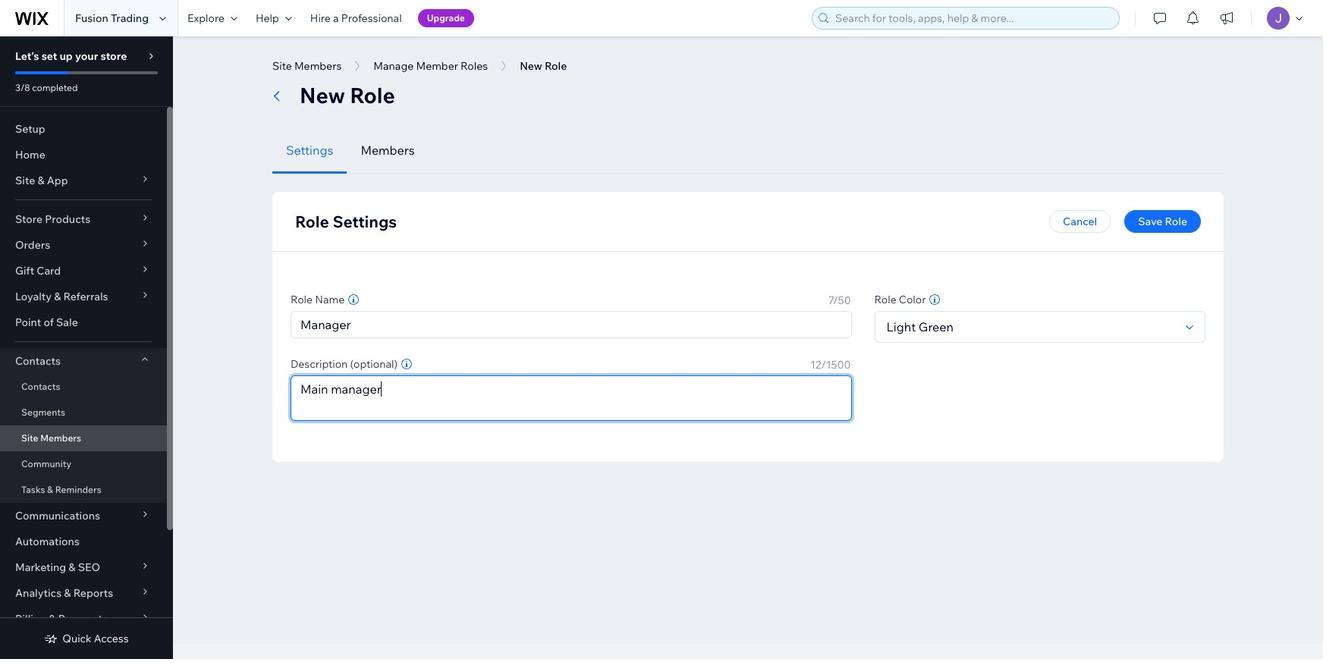 Task type: locate. For each thing, give the bounding box(es) containing it.
1 vertical spatial contacts
[[21, 381, 60, 392]]

0 vertical spatial /
[[833, 294, 838, 307]]

0 horizontal spatial site members
[[21, 432, 81, 444]]

marketing
[[15, 561, 66, 574]]

site members
[[272, 59, 342, 73], [21, 432, 81, 444]]

& for marketing
[[69, 561, 76, 574]]

/
[[833, 294, 838, 307], [821, 358, 826, 372]]

Manager text field
[[291, 312, 851, 338]]

upgrade
[[427, 12, 465, 24]]

& right tasks
[[47, 484, 53, 495]]

50
[[838, 294, 851, 307]]

& left seo
[[69, 561, 76, 574]]

0 vertical spatial settings
[[286, 143, 333, 158]]

2 vertical spatial site
[[21, 432, 38, 444]]

1 horizontal spatial members
[[294, 59, 342, 73]]

reminders
[[55, 484, 101, 495]]

billing & payments button
[[0, 606, 167, 632]]

1 horizontal spatial /
[[833, 294, 838, 307]]

up
[[60, 49, 73, 63]]

members
[[294, 59, 342, 73], [361, 143, 415, 158], [40, 432, 81, 444]]

gift card
[[15, 264, 61, 278]]

1 vertical spatial site members
[[21, 432, 81, 444]]

manage member roles
[[374, 59, 488, 73]]

role settings
[[295, 212, 397, 231]]

0 horizontal spatial members
[[40, 432, 81, 444]]

members up community
[[40, 432, 81, 444]]

store
[[100, 49, 127, 63]]

role left name on the left
[[291, 293, 313, 307]]

community link
[[0, 451, 167, 477]]

a
[[333, 11, 339, 25]]

new role
[[300, 82, 395, 108]]

contacts for contacts popup button
[[15, 354, 61, 368]]

members up new
[[294, 59, 342, 73]]

1 vertical spatial /
[[821, 358, 826, 372]]

analytics & reports button
[[0, 580, 167, 606]]

site down 'segments'
[[21, 432, 38, 444]]

automations
[[15, 535, 80, 549]]

let's
[[15, 49, 39, 63]]

tasks & reminders link
[[0, 477, 167, 503]]

hire a professional link
[[301, 0, 411, 36]]

role for settings
[[295, 212, 329, 231]]

site & app button
[[0, 168, 167, 193]]

0 vertical spatial site
[[272, 59, 292, 73]]

your
[[75, 49, 98, 63]]

0 vertical spatial members
[[294, 59, 342, 73]]

& for analytics
[[64, 587, 71, 600]]

1 vertical spatial settings
[[333, 212, 397, 231]]

store
[[15, 212, 43, 226]]

Main manager text field
[[291, 376, 851, 420]]

0 horizontal spatial /
[[821, 358, 826, 372]]

description
[[291, 357, 348, 371]]

site inside button
[[272, 59, 292, 73]]

2 horizontal spatial members
[[361, 143, 415, 158]]

explore
[[187, 11, 225, 25]]

2 vertical spatial members
[[40, 432, 81, 444]]

sale
[[56, 316, 78, 329]]

fusion
[[75, 11, 108, 25]]

manage
[[374, 59, 414, 73]]

members for "site members" link
[[40, 432, 81, 444]]

contacts inside popup button
[[15, 354, 61, 368]]

site members for site members button
[[272, 59, 342, 73]]

loyalty & referrals
[[15, 290, 108, 303]]

contacts
[[15, 354, 61, 368], [21, 381, 60, 392]]

site down the help "button" at the left of page
[[272, 59, 292, 73]]

members inside sidebar element
[[40, 432, 81, 444]]

settings down members button
[[333, 212, 397, 231]]

tasks
[[21, 484, 45, 495]]

marketing & seo
[[15, 561, 100, 574]]

1 vertical spatial site
[[15, 174, 35, 187]]

& right billing
[[49, 612, 56, 626]]

orders
[[15, 238, 50, 252]]

reports
[[73, 587, 113, 600]]

help
[[256, 11, 279, 25]]

site members inside site members button
[[272, 59, 342, 73]]

setup
[[15, 122, 45, 136]]

site
[[272, 59, 292, 73], [15, 174, 35, 187], [21, 432, 38, 444]]

1 vertical spatial members
[[361, 143, 415, 158]]

products
[[45, 212, 90, 226]]

hire
[[310, 11, 331, 25]]

trading
[[111, 11, 149, 25]]

contacts up 'segments'
[[21, 381, 60, 392]]

contacts down point of sale
[[15, 354, 61, 368]]

&
[[37, 174, 44, 187], [54, 290, 61, 303], [47, 484, 53, 495], [69, 561, 76, 574], [64, 587, 71, 600], [49, 612, 56, 626]]

/ for 12
[[821, 358, 826, 372]]

settings
[[286, 143, 333, 158], [333, 212, 397, 231]]

role left color
[[875, 293, 897, 307]]

0 vertical spatial site members
[[272, 59, 342, 73]]

role name
[[291, 293, 345, 307]]

& for site
[[37, 174, 44, 187]]

new
[[300, 82, 345, 108]]

site members inside "site members" link
[[21, 432, 81, 444]]

settings button
[[272, 127, 347, 174]]

7 / 50
[[828, 294, 851, 307]]

site for site members button
[[272, 59, 292, 73]]

name
[[315, 293, 345, 307]]

site members up new
[[272, 59, 342, 73]]

0 vertical spatial contacts
[[15, 354, 61, 368]]

home
[[15, 148, 45, 162]]

role right save
[[1165, 215, 1187, 228]]

site down home on the left top
[[15, 174, 35, 187]]

professional
[[341, 11, 402, 25]]

loyalty
[[15, 290, 52, 303]]

1 horizontal spatial site members
[[272, 59, 342, 73]]

& for tasks
[[47, 484, 53, 495]]

members inside button
[[294, 59, 342, 73]]

site inside popup button
[[15, 174, 35, 187]]

settings down new
[[286, 143, 333, 158]]

& left reports
[[64, 587, 71, 600]]

& for billing
[[49, 612, 56, 626]]

& right loyalty
[[54, 290, 61, 303]]

members down new role
[[361, 143, 415, 158]]

None field
[[882, 312, 1179, 342]]

3/8 completed
[[15, 82, 78, 93]]

& left app
[[37, 174, 44, 187]]

cancel button
[[1049, 210, 1111, 233]]

segments link
[[0, 400, 167, 426]]

site members up community
[[21, 432, 81, 444]]

role down settings button
[[295, 212, 329, 231]]

role color
[[875, 293, 926, 307]]

site members button
[[265, 55, 349, 77]]

fusion trading
[[75, 11, 149, 25]]

cancel
[[1063, 215, 1097, 228]]

communications button
[[0, 503, 167, 529]]

tab list
[[272, 127, 1224, 174]]



Task type: describe. For each thing, give the bounding box(es) containing it.
site for site & app popup button
[[15, 174, 35, 187]]

/ for 7
[[833, 294, 838, 307]]

card
[[37, 264, 61, 278]]

home link
[[0, 142, 167, 168]]

billing
[[15, 612, 46, 626]]

tasks & reminders
[[21, 484, 101, 495]]

& for loyalty
[[54, 290, 61, 303]]

hire a professional
[[310, 11, 402, 25]]

setup link
[[0, 116, 167, 142]]

contacts link
[[0, 374, 167, 400]]

marketing & seo button
[[0, 555, 167, 580]]

point
[[15, 316, 41, 329]]

quick access
[[62, 632, 129, 646]]

orders button
[[0, 232, 167, 258]]

save role
[[1138, 215, 1187, 228]]

access
[[94, 632, 129, 646]]

contacts for contacts link at the left bottom
[[21, 381, 60, 392]]

Search for tools, apps, help & more... field
[[831, 8, 1115, 29]]

store products
[[15, 212, 90, 226]]

loyalty & referrals button
[[0, 284, 167, 310]]

tab list containing settings
[[272, 127, 1224, 174]]

role for name
[[291, 293, 313, 307]]

help button
[[247, 0, 301, 36]]

contacts button
[[0, 348, 167, 374]]

site members for "site members" link
[[21, 432, 81, 444]]

member
[[416, 59, 458, 73]]

store products button
[[0, 206, 167, 232]]

let's set up your store
[[15, 49, 127, 63]]

save role button
[[1125, 210, 1201, 233]]

settings inside button
[[286, 143, 333, 158]]

gift
[[15, 264, 34, 278]]

(optional)
[[350, 357, 398, 371]]

manage member roles button
[[366, 55, 496, 77]]

referrals
[[63, 290, 108, 303]]

automations link
[[0, 529, 167, 555]]

site for "site members" link
[[21, 432, 38, 444]]

sidebar element
[[0, 36, 173, 659]]

members for site members button
[[294, 59, 342, 73]]

site & app
[[15, 174, 68, 187]]

analytics & reports
[[15, 587, 113, 600]]

12 / 1500
[[810, 358, 851, 372]]

members button
[[347, 127, 428, 174]]

communications
[[15, 509, 100, 523]]

1500
[[826, 358, 851, 372]]

upgrade button
[[418, 9, 474, 27]]

site members link
[[0, 426, 167, 451]]

set
[[42, 49, 57, 63]]

segments
[[21, 407, 65, 418]]

completed
[[32, 82, 78, 93]]

role down manage
[[350, 82, 395, 108]]

analytics
[[15, 587, 62, 600]]

billing & payments
[[15, 612, 108, 626]]

members inside button
[[361, 143, 415, 158]]

role for color
[[875, 293, 897, 307]]

quick access button
[[44, 632, 129, 646]]

role inside save role button
[[1165, 215, 1187, 228]]

quick
[[62, 632, 92, 646]]

payments
[[58, 612, 108, 626]]

app
[[47, 174, 68, 187]]

7
[[828, 294, 833, 307]]

of
[[44, 316, 54, 329]]

roles
[[461, 59, 488, 73]]

seo
[[78, 561, 100, 574]]

save
[[1138, 215, 1163, 228]]

community
[[21, 458, 71, 470]]

color
[[899, 293, 926, 307]]

3/8
[[15, 82, 30, 93]]

point of sale
[[15, 316, 78, 329]]

gift card button
[[0, 258, 167, 284]]

12
[[810, 358, 821, 372]]

description (optional)
[[291, 357, 398, 371]]

point of sale link
[[0, 310, 167, 335]]



Task type: vqa. For each thing, say whether or not it's contained in the screenshot.
Point of Sale
yes



